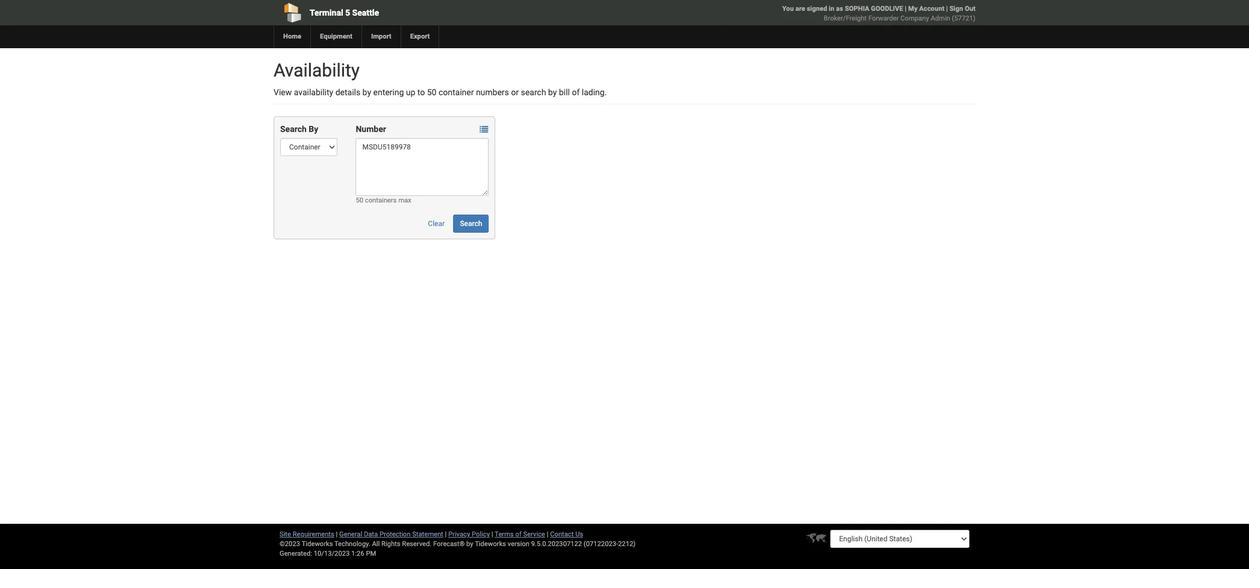 Task type: describe. For each thing, give the bounding box(es) containing it.
equipment link
[[310, 25, 362, 48]]

version
[[508, 540, 530, 548]]

goodlive
[[871, 5, 904, 13]]

you are signed in as sophia goodlive | my account | sign out broker/freight forwarder company admin (57721)
[[783, 5, 976, 22]]

requirements
[[293, 530, 334, 538]]

containers
[[365, 197, 397, 204]]

data
[[364, 530, 378, 538]]

privacy
[[448, 530, 470, 538]]

account
[[920, 5, 945, 13]]

site requirements link
[[280, 530, 334, 538]]

search button
[[454, 215, 489, 233]]

contact
[[550, 530, 574, 538]]

sign
[[950, 5, 964, 13]]

2212)
[[618, 540, 636, 548]]

admin
[[931, 14, 951, 22]]

numbers
[[476, 87, 509, 97]]

or
[[511, 87, 519, 97]]

10/13/2023
[[314, 550, 350, 558]]

show list image
[[480, 126, 488, 134]]

out
[[965, 5, 976, 13]]

in
[[829, 5, 835, 13]]

my account link
[[909, 5, 945, 13]]

general data protection statement link
[[339, 530, 444, 538]]

import link
[[362, 25, 401, 48]]

1 vertical spatial 50
[[356, 197, 363, 204]]

search for search
[[460, 219, 482, 228]]

home link
[[274, 25, 310, 48]]

sign out link
[[950, 5, 976, 13]]

policy
[[472, 530, 490, 538]]

1 horizontal spatial of
[[572, 87, 580, 97]]

by
[[309, 124, 318, 134]]

statement
[[412, 530, 444, 538]]

9.5.0.202307122
[[531, 540, 582, 548]]

search for search by
[[280, 124, 307, 134]]

technology.
[[335, 540, 371, 548]]

bill
[[559, 87, 570, 97]]

container
[[439, 87, 474, 97]]

search by
[[280, 124, 318, 134]]

service
[[523, 530, 545, 538]]

availability
[[294, 87, 333, 97]]

pm
[[366, 550, 376, 558]]

0 horizontal spatial by
[[363, 87, 371, 97]]

generated:
[[280, 550, 312, 558]]

home
[[283, 33, 301, 40]]

broker/freight
[[824, 14, 867, 22]]

signed
[[807, 5, 827, 13]]

availability
[[274, 60, 360, 81]]

view availability details by entering up to 50 container numbers or search by bill of lading.
[[274, 87, 607, 97]]

terms
[[495, 530, 514, 538]]

entering
[[373, 87, 404, 97]]

number
[[356, 124, 386, 134]]

50 containers max
[[356, 197, 411, 204]]

contact us link
[[550, 530, 583, 538]]

by inside 'site requirements | general data protection statement | privacy policy | terms of service | contact us ©2023 tideworks technology. all rights reserved. forecast® by tideworks version 9.5.0.202307122 (07122023-2212) generated: 10/13/2023 1:26 pm'
[[467, 540, 474, 548]]

terminal
[[310, 8, 343, 17]]

you
[[783, 5, 794, 13]]

general
[[339, 530, 362, 538]]

seattle
[[352, 8, 379, 17]]

clear button
[[422, 215, 451, 233]]



Task type: locate. For each thing, give the bounding box(es) containing it.
©2023 tideworks
[[280, 540, 333, 548]]

search inside search button
[[460, 219, 482, 228]]

of right the bill
[[572, 87, 580, 97]]

2 horizontal spatial by
[[548, 87, 557, 97]]

all
[[372, 540, 380, 548]]

reserved.
[[402, 540, 432, 548]]

my
[[909, 5, 918, 13]]

0 horizontal spatial 50
[[356, 197, 363, 204]]

max
[[399, 197, 411, 204]]

search
[[521, 87, 546, 97]]

export link
[[401, 25, 439, 48]]

lading.
[[582, 87, 607, 97]]

privacy policy link
[[448, 530, 490, 538]]

of
[[572, 87, 580, 97], [516, 530, 522, 538]]

1 horizontal spatial 50
[[427, 87, 437, 97]]

search right clear
[[460, 219, 482, 228]]

search left by
[[280, 124, 307, 134]]

1:26
[[351, 550, 364, 558]]

company
[[901, 14, 929, 22]]

sophia
[[845, 5, 870, 13]]

as
[[836, 5, 844, 13]]

import
[[371, 33, 392, 40]]

terminal 5 seattle
[[310, 8, 379, 17]]

rights
[[382, 540, 401, 548]]

| up forecast®
[[445, 530, 447, 538]]

protection
[[380, 530, 411, 538]]

by left the bill
[[548, 87, 557, 97]]

0 horizontal spatial of
[[516, 530, 522, 538]]

Number text field
[[356, 138, 489, 196]]

site
[[280, 530, 291, 538]]

1 vertical spatial search
[[460, 219, 482, 228]]

1 vertical spatial of
[[516, 530, 522, 538]]

0 vertical spatial of
[[572, 87, 580, 97]]

50
[[427, 87, 437, 97], [356, 197, 363, 204]]

by right details at the left top of page
[[363, 87, 371, 97]]

export
[[410, 33, 430, 40]]

to
[[418, 87, 425, 97]]

| left general
[[336, 530, 338, 538]]

0 vertical spatial 50
[[427, 87, 437, 97]]

(07122023-
[[584, 540, 618, 548]]

details
[[336, 87, 361, 97]]

clear
[[428, 219, 445, 228]]

view
[[274, 87, 292, 97]]

(57721)
[[952, 14, 976, 22]]

forecast®
[[433, 540, 465, 548]]

of inside 'site requirements | general data protection statement | privacy policy | terms of service | contact us ©2023 tideworks technology. all rights reserved. forecast® by tideworks version 9.5.0.202307122 (07122023-2212) generated: 10/13/2023 1:26 pm'
[[516, 530, 522, 538]]

|
[[905, 5, 907, 13], [947, 5, 948, 13], [336, 530, 338, 538], [445, 530, 447, 538], [492, 530, 493, 538], [547, 530, 549, 538]]

terminal 5 seattle link
[[274, 0, 556, 25]]

by down privacy policy link
[[467, 540, 474, 548]]

are
[[796, 5, 805, 13]]

| up the 9.5.0.202307122
[[547, 530, 549, 538]]

us
[[576, 530, 583, 538]]

tideworks
[[475, 540, 506, 548]]

| left sign
[[947, 5, 948, 13]]

by
[[363, 87, 371, 97], [548, 87, 557, 97], [467, 540, 474, 548]]

5
[[345, 8, 350, 17]]

0 vertical spatial search
[[280, 124, 307, 134]]

1 horizontal spatial by
[[467, 540, 474, 548]]

up
[[406, 87, 416, 97]]

terms of service link
[[495, 530, 545, 538]]

0 horizontal spatial search
[[280, 124, 307, 134]]

| up tideworks
[[492, 530, 493, 538]]

forwarder
[[869, 14, 899, 22]]

search
[[280, 124, 307, 134], [460, 219, 482, 228]]

| left my
[[905, 5, 907, 13]]

site requirements | general data protection statement | privacy policy | terms of service | contact us ©2023 tideworks technology. all rights reserved. forecast® by tideworks version 9.5.0.202307122 (07122023-2212) generated: 10/13/2023 1:26 pm
[[280, 530, 636, 558]]

of up version
[[516, 530, 522, 538]]

50 right to
[[427, 87, 437, 97]]

50 left the "containers"
[[356, 197, 363, 204]]

1 horizontal spatial search
[[460, 219, 482, 228]]

equipment
[[320, 33, 353, 40]]



Task type: vqa. For each thing, say whether or not it's contained in the screenshot.
Site Requirements | General Data Protection Statement | Privacy Policy | Terms of Service | Contact Us ©2023 Tideworks Technology. All Rights Reserved. Forecast® by Tideworks version 9.5.0.202307122 (07122023-2212) Generated: 10/13/2023 2:06 PM
no



